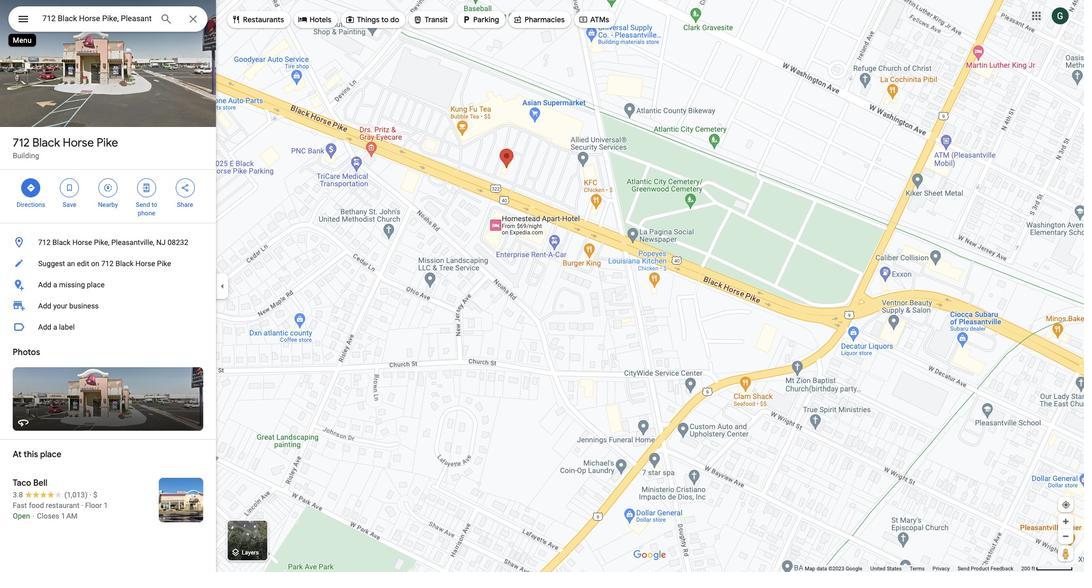 Task type: describe. For each thing, give the bounding box(es) containing it.
terms button
[[910, 566, 925, 572]]

zoom in image
[[1062, 518, 1070, 526]]

712 black horse pike, pleasantville, nj 08232
[[38, 238, 188, 247]]

nearby
[[98, 201, 118, 209]]

google
[[846, 566, 863, 572]]

2 vertical spatial black
[[116, 259, 134, 268]]

$
[[93, 491, 97, 499]]

closes
[[37, 512, 59, 521]]

restaurants
[[243, 15, 284, 24]]

200 ft
[[1022, 566, 1036, 572]]

712 for pike,
[[38, 238, 51, 247]]

add a missing place
[[38, 281, 105, 289]]

 restaurants
[[231, 14, 284, 25]]

pharmacies
[[525, 15, 565, 24]]


[[513, 14, 523, 25]]


[[231, 14, 241, 25]]

(1,013)
[[64, 491, 88, 499]]

· $
[[89, 491, 97, 499]]

united states button
[[871, 566, 902, 572]]

1
[[104, 502, 108, 510]]

atms
[[590, 15, 609, 24]]

photos
[[13, 347, 40, 358]]

on
[[91, 259, 99, 268]]

privacy
[[933, 566, 950, 572]]

send for send to phone
[[136, 201, 150, 209]]


[[180, 182, 190, 194]]


[[17, 12, 30, 26]]

200
[[1022, 566, 1031, 572]]

send for send product feedback
[[958, 566, 970, 572]]

horse inside the suggest an edit on 712 black horse pike button
[[135, 259, 155, 268]]

united states
[[871, 566, 902, 572]]

suggest an edit on 712 black horse pike button
[[0, 253, 216, 274]]

show your location image
[[1062, 500, 1071, 510]]

3.8
[[13, 491, 23, 499]]

your
[[53, 302, 67, 310]]

bell
[[33, 478, 47, 489]]

price: inexpensive image
[[93, 491, 97, 499]]


[[462, 14, 471, 25]]


[[142, 182, 151, 194]]

⋅
[[32, 512, 35, 521]]

add your business link
[[0, 296, 216, 317]]

food
[[29, 502, 44, 510]]

 button
[[8, 6, 38, 34]]

08232
[[168, 238, 188, 247]]


[[579, 14, 588, 25]]

add a label
[[38, 323, 75, 332]]

0 vertical spatial ·
[[89, 491, 91, 499]]

712 Black Horse Pike, Pleasantville, NJ 08232 field
[[8, 6, 208, 32]]

transit
[[425, 15, 448, 24]]

at
[[13, 450, 22, 460]]

712 black horse pike building
[[13, 136, 118, 160]]

zoom out image
[[1062, 533, 1070, 541]]

taco bell
[[13, 478, 47, 489]]

 atms
[[579, 14, 609, 25]]

pleasantville,
[[111, 238, 155, 247]]

nj
[[156, 238, 166, 247]]


[[65, 182, 74, 194]]

an
[[67, 259, 75, 268]]

712 for pike
[[13, 136, 30, 150]]

black for pike,
[[52, 238, 71, 247]]

ft
[[1032, 566, 1036, 572]]

add a label button
[[0, 317, 216, 338]]

open
[[13, 512, 30, 521]]

712 inside the suggest an edit on 712 black horse pike button
[[101, 259, 114, 268]]

map data ©2023 google
[[805, 566, 863, 572]]

none field inside '712 black horse pike, pleasantville, nj 08232' field
[[42, 12, 151, 25]]

 things to do
[[345, 14, 399, 25]]

send product feedback button
[[958, 566, 1014, 572]]

at this place
[[13, 450, 61, 460]]

pike inside button
[[157, 259, 171, 268]]

add for add a label
[[38, 323, 51, 332]]

add for add your business
[[38, 302, 51, 310]]

share
[[177, 201, 193, 209]]



Task type: vqa. For each thing, say whether or not it's contained in the screenshot.
the At
yes



Task type: locate. For each thing, give the bounding box(es) containing it.
horse inside 712 black horse pike, pleasantville, nj 08232 button
[[72, 238, 92, 247]]

2 horizontal spatial 712
[[101, 259, 114, 268]]

0 vertical spatial to
[[381, 15, 389, 24]]

·
[[89, 491, 91, 499], [81, 502, 83, 510]]

1 vertical spatial black
[[52, 238, 71, 247]]

1 horizontal spatial send
[[958, 566, 970, 572]]

712 up "suggest"
[[38, 238, 51, 247]]

pike down nj
[[157, 259, 171, 268]]

layers
[[242, 550, 259, 557]]

to up phone
[[152, 201, 157, 209]]

1 horizontal spatial 712
[[38, 238, 51, 247]]

0 vertical spatial add
[[38, 281, 51, 289]]

horse down the pleasantville,
[[135, 259, 155, 268]]

a for missing
[[53, 281, 57, 289]]

map
[[805, 566, 816, 572]]

· left floor
[[81, 502, 83, 510]]

add left label
[[38, 323, 51, 332]]

send to phone
[[136, 201, 157, 217]]

1 horizontal spatial pike
[[157, 259, 171, 268]]

a left label
[[53, 323, 57, 332]]

a
[[53, 281, 57, 289], [53, 323, 57, 332]]

restaurant
[[46, 502, 79, 510]]


[[103, 182, 113, 194]]

add left your
[[38, 302, 51, 310]]

parking
[[473, 15, 499, 24]]

product
[[971, 566, 990, 572]]

· left $ at the bottom left of page
[[89, 491, 91, 499]]

pike inside 712 black horse pike building
[[97, 136, 118, 150]]

1 vertical spatial to
[[152, 201, 157, 209]]

1 vertical spatial 712
[[38, 238, 51, 247]]

200 ft button
[[1022, 566, 1073, 572]]

to inside  things to do
[[381, 15, 389, 24]]

save
[[63, 201, 76, 209]]

2 vertical spatial horse
[[135, 259, 155, 268]]

show street view coverage image
[[1059, 546, 1074, 562]]

 hotels
[[298, 14, 332, 25]]

0 horizontal spatial send
[[136, 201, 150, 209]]

add for add a missing place
[[38, 281, 51, 289]]

do
[[390, 15, 399, 24]]

1 vertical spatial ·
[[81, 502, 83, 510]]

send inside button
[[958, 566, 970, 572]]

a inside button
[[53, 323, 57, 332]]

1 vertical spatial add
[[38, 302, 51, 310]]

712 up building
[[13, 136, 30, 150]]

0 horizontal spatial ·
[[81, 502, 83, 510]]

states
[[887, 566, 902, 572]]

1 vertical spatial send
[[958, 566, 970, 572]]

black inside 712 black horse pike building
[[32, 136, 60, 150]]

phone
[[138, 210, 155, 217]]

add a missing place button
[[0, 274, 216, 296]]

1 a from the top
[[53, 281, 57, 289]]

data
[[817, 566, 827, 572]]

send up phone
[[136, 201, 150, 209]]

0 vertical spatial horse
[[63, 136, 94, 150]]


[[298, 14, 308, 25]]

pike up the 
[[97, 136, 118, 150]]

2 add from the top
[[38, 302, 51, 310]]

business
[[69, 302, 99, 310]]

2 a from the top
[[53, 323, 57, 332]]

2 vertical spatial 712
[[101, 259, 114, 268]]

black for pike
[[32, 136, 60, 150]]

black
[[32, 136, 60, 150], [52, 238, 71, 247], [116, 259, 134, 268]]

send
[[136, 201, 150, 209], [958, 566, 970, 572]]

black up an
[[52, 238, 71, 247]]

 pharmacies
[[513, 14, 565, 25]]

taco
[[13, 478, 31, 489]]

add
[[38, 281, 51, 289], [38, 302, 51, 310], [38, 323, 51, 332]]

0 horizontal spatial place
[[40, 450, 61, 460]]

2 vertical spatial add
[[38, 323, 51, 332]]

 transit
[[413, 14, 448, 25]]

0 vertical spatial a
[[53, 281, 57, 289]]

privacy button
[[933, 566, 950, 572]]

black up building
[[32, 136, 60, 150]]

0 vertical spatial 712
[[13, 136, 30, 150]]


[[26, 182, 36, 194]]

0 vertical spatial black
[[32, 136, 60, 150]]

1 horizontal spatial ·
[[89, 491, 91, 499]]

edit
[[77, 259, 89, 268]]

712
[[13, 136, 30, 150], [38, 238, 51, 247], [101, 259, 114, 268]]

to
[[381, 15, 389, 24], [152, 201, 157, 209]]

1 am
[[61, 512, 78, 521]]

712 inside 712 black horse pike, pleasantville, nj 08232 button
[[38, 238, 51, 247]]

building
[[13, 151, 39, 160]]

3 add from the top
[[38, 323, 51, 332]]

0 vertical spatial place
[[87, 281, 105, 289]]

feedback
[[991, 566, 1014, 572]]

©2023
[[829, 566, 845, 572]]

712 inside 712 black horse pike building
[[13, 136, 30, 150]]

0 vertical spatial send
[[136, 201, 150, 209]]

suggest an edit on 712 black horse pike
[[38, 259, 171, 268]]

horse up 
[[63, 136, 94, 150]]

google account: greg robinson  
(robinsongreg175@gmail.com) image
[[1052, 7, 1069, 24]]

0 vertical spatial pike
[[97, 136, 118, 150]]

1 vertical spatial horse
[[72, 238, 92, 247]]


[[345, 14, 355, 25]]

a inside button
[[53, 281, 57, 289]]

fast food restaurant · floor 1 open ⋅ closes 1 am
[[13, 502, 108, 521]]

collapse side panel image
[[217, 280, 228, 292]]

place inside button
[[87, 281, 105, 289]]

things
[[357, 15, 380, 24]]

3.8 stars 1,013 reviews image
[[13, 490, 88, 500]]

place
[[87, 281, 105, 289], [40, 450, 61, 460]]

horse for pike,
[[72, 238, 92, 247]]

place right this
[[40, 450, 61, 460]]

1 vertical spatial pike
[[157, 259, 171, 268]]

footer inside google maps element
[[805, 566, 1022, 572]]

black down the pleasantville,
[[116, 259, 134, 268]]

 search field
[[8, 6, 208, 34]]

floor
[[85, 502, 102, 510]]

add your business
[[38, 302, 99, 310]]

horse left pike, on the left of the page
[[72, 238, 92, 247]]

1 vertical spatial place
[[40, 450, 61, 460]]

0 horizontal spatial 712
[[13, 136, 30, 150]]

pike,
[[94, 238, 110, 247]]

712 black horse pike, pleasantville, nj 08232 button
[[0, 232, 216, 253]]

712 right 'on'
[[101, 259, 114, 268]]

this
[[24, 450, 38, 460]]

terms
[[910, 566, 925, 572]]

1 horizontal spatial to
[[381, 15, 389, 24]]

united
[[871, 566, 886, 572]]

fast
[[13, 502, 27, 510]]


[[413, 14, 423, 25]]

missing
[[59, 281, 85, 289]]

horse for pike
[[63, 136, 94, 150]]

1 vertical spatial a
[[53, 323, 57, 332]]

horse
[[63, 136, 94, 150], [72, 238, 92, 247], [135, 259, 155, 268]]

to inside send to phone
[[152, 201, 157, 209]]

place down 'on'
[[87, 281, 105, 289]]

footer
[[805, 566, 1022, 572]]

1 horizontal spatial place
[[87, 281, 105, 289]]

actions for 712 black horse pike region
[[0, 170, 216, 223]]

pike
[[97, 136, 118, 150], [157, 259, 171, 268]]

to left do
[[381, 15, 389, 24]]

a for label
[[53, 323, 57, 332]]

add down "suggest"
[[38, 281, 51, 289]]

suggest
[[38, 259, 65, 268]]

a left 'missing'
[[53, 281, 57, 289]]

0 horizontal spatial pike
[[97, 136, 118, 150]]

footer containing map data ©2023 google
[[805, 566, 1022, 572]]

712 black horse pike main content
[[0, 0, 216, 572]]

1 add from the top
[[38, 281, 51, 289]]

send product feedback
[[958, 566, 1014, 572]]

directions
[[17, 201, 45, 209]]

label
[[59, 323, 75, 332]]

send inside send to phone
[[136, 201, 150, 209]]

add inside button
[[38, 323, 51, 332]]

horse inside 712 black horse pike building
[[63, 136, 94, 150]]

· inside fast food restaurant · floor 1 open ⋅ closes 1 am
[[81, 502, 83, 510]]

0 horizontal spatial to
[[152, 201, 157, 209]]

hotels
[[310, 15, 332, 24]]

 parking
[[462, 14, 499, 25]]

None field
[[42, 12, 151, 25]]

send left product
[[958, 566, 970, 572]]

google maps element
[[0, 0, 1085, 572]]

add inside button
[[38, 281, 51, 289]]



